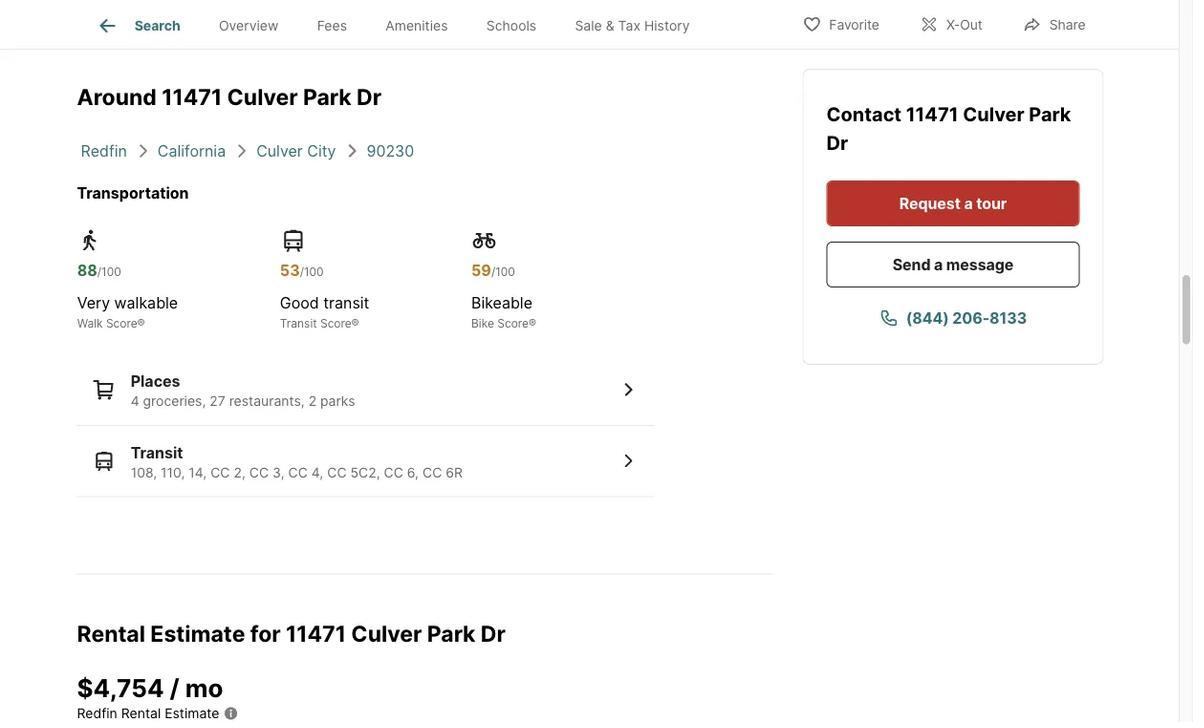 Task type: describe. For each thing, give the bounding box(es) containing it.
2 vertical spatial dr
[[481, 621, 506, 648]]

around 11471 culver park dr
[[77, 84, 382, 110]]

(844) 206-8133 button
[[826, 295, 1080, 341]]

amenities
[[386, 17, 448, 34]]

/
[[170, 674, 179, 704]]

x-out
[[946, 17, 983, 33]]

tab list containing search
[[77, 0, 724, 49]]

0 horizontal spatial park
[[303, 84, 351, 110]]

2
[[308, 394, 317, 410]]

send a message button
[[826, 242, 1080, 288]]

send
[[893, 255, 931, 274]]

groceries,
[[143, 394, 206, 410]]

0 horizontal spatial 11471
[[162, 84, 222, 110]]

sale
[[575, 17, 602, 34]]

california link
[[158, 142, 226, 160]]

88
[[77, 262, 97, 280]]

6,
[[407, 465, 419, 481]]

tour
[[976, 194, 1007, 213]]

4 cc from the left
[[327, 465, 347, 481]]

108,
[[131, 465, 157, 481]]

sale & tax history tab
[[556, 3, 709, 49]]

culver city link
[[256, 142, 336, 160]]

places 4 groceries, 27 restaurants, 2 parks
[[131, 373, 355, 410]]

good transit transit score ®
[[280, 294, 369, 331]]

a for send
[[934, 255, 943, 274]]

1 horizontal spatial park
[[427, 621, 476, 648]]

/100 for 53
[[300, 266, 324, 279]]

5c2,
[[350, 465, 380, 481]]

city
[[307, 142, 336, 160]]

message
[[946, 255, 1014, 274]]

11471 inside 11471 culver park dr
[[906, 103, 959, 126]]

4
[[131, 394, 139, 410]]

59
[[471, 262, 491, 280]]

search
[[134, 17, 180, 34]]

for
[[250, 621, 281, 648]]

90230 link
[[367, 142, 414, 160]]

14,
[[189, 465, 207, 481]]

history
[[644, 17, 690, 34]]

share button
[[1006, 4, 1102, 43]]

bikeable
[[471, 294, 532, 313]]

send a message
[[893, 255, 1014, 274]]

(844) 206-8133 link
[[826, 295, 1080, 341]]

2 cc from the left
[[249, 465, 269, 481]]

score for walkable
[[106, 317, 137, 331]]

search link
[[96, 14, 180, 37]]

/100 for 59
[[491, 266, 515, 279]]

transit inside transit 108, 110, 14, cc 2, cc 3, cc 4, cc 5c2, cc 6, cc 6r
[[131, 444, 183, 462]]

206-
[[952, 309, 990, 327]]

® inside the bikeable bike score ®
[[529, 317, 536, 331]]

1 horizontal spatial 11471
[[286, 621, 346, 648]]

favorite button
[[786, 4, 896, 43]]



Task type: locate. For each thing, give the bounding box(es) containing it.
very
[[77, 294, 110, 313]]

&
[[606, 17, 614, 34]]

california
[[158, 142, 226, 160]]

cc right the 4,
[[327, 465, 347, 481]]

® for transit
[[351, 317, 359, 331]]

score down transit
[[320, 317, 351, 331]]

x-out button
[[903, 4, 999, 43]]

1 ® from the left
[[137, 317, 145, 331]]

very walkable walk score ®
[[77, 294, 178, 331]]

(844)
[[906, 309, 949, 327]]

27
[[210, 394, 225, 410]]

transportation
[[77, 184, 189, 202]]

1 cc from the left
[[210, 465, 230, 481]]

0 horizontal spatial dr
[[357, 84, 382, 110]]

park
[[303, 84, 351, 110], [1029, 103, 1071, 126], [427, 621, 476, 648]]

share
[[1050, 17, 1086, 33]]

0 vertical spatial a
[[964, 194, 973, 213]]

6 cc from the left
[[423, 465, 442, 481]]

tab list
[[77, 0, 724, 49]]

® down walkable
[[137, 317, 145, 331]]

rental
[[77, 621, 145, 648]]

culver inside 11471 culver park dr
[[963, 103, 1025, 126]]

fees
[[317, 17, 347, 34]]

2 score from the left
[[320, 317, 351, 331]]

®
[[137, 317, 145, 331], [351, 317, 359, 331], [529, 317, 536, 331]]

3 cc from the left
[[288, 465, 308, 481]]

5 cc from the left
[[384, 465, 403, 481]]

dr inside 11471 culver park dr
[[826, 131, 848, 155]]

90230
[[367, 142, 414, 160]]

transit 108, 110, 14, cc 2, cc 3, cc 4, cc 5c2, cc 6, cc 6r
[[131, 444, 463, 481]]

/100 inside the 53 /100
[[300, 266, 324, 279]]

3 /100 from the left
[[491, 266, 515, 279]]

walkable
[[114, 294, 178, 313]]

$4,754 / mo
[[77, 674, 223, 704]]

favorite
[[829, 17, 879, 33]]

score inside very walkable walk score ®
[[106, 317, 137, 331]]

rental estimate for 11471 culver park dr
[[77, 621, 506, 648]]

1 horizontal spatial dr
[[481, 621, 506, 648]]

1 vertical spatial transit
[[131, 444, 183, 462]]

transit down good
[[280, 317, 317, 331]]

parks
[[320, 394, 355, 410]]

8133
[[990, 309, 1027, 327]]

3 ® from the left
[[529, 317, 536, 331]]

/100 inside 59 /100
[[491, 266, 515, 279]]

redfin
[[81, 142, 127, 160]]

request
[[899, 194, 961, 213]]

0 vertical spatial transit
[[280, 317, 317, 331]]

1 horizontal spatial transit
[[280, 317, 317, 331]]

1 horizontal spatial score
[[320, 317, 351, 331]]

schools
[[486, 17, 536, 34]]

cc left 2,
[[210, 465, 230, 481]]

1 vertical spatial a
[[934, 255, 943, 274]]

out
[[960, 17, 983, 33]]

places
[[131, 373, 180, 391]]

11471 culver park dr
[[826, 103, 1071, 155]]

sale & tax history
[[575, 17, 690, 34]]

1 vertical spatial dr
[[826, 131, 848, 155]]

culver city
[[256, 142, 336, 160]]

schools tab
[[467, 3, 556, 49]]

1 horizontal spatial /100
[[300, 266, 324, 279]]

estimate
[[150, 621, 245, 648]]

transit
[[323, 294, 369, 313]]

overview
[[219, 17, 279, 34]]

bike
[[471, 317, 494, 331]]

good
[[280, 294, 319, 313]]

11471 up request on the top
[[906, 103, 959, 126]]

1 score from the left
[[106, 317, 137, 331]]

2,
[[234, 465, 246, 481]]

cc right 6,
[[423, 465, 442, 481]]

culver
[[227, 84, 298, 110], [963, 103, 1025, 126], [256, 142, 303, 160], [351, 621, 422, 648]]

transit
[[280, 317, 317, 331], [131, 444, 183, 462]]

x-
[[946, 17, 960, 33]]

cc left the 4,
[[288, 465, 308, 481]]

2 /100 from the left
[[300, 266, 324, 279]]

59 /100
[[471, 262, 515, 280]]

2 horizontal spatial park
[[1029, 103, 1071, 126]]

53 /100
[[280, 262, 324, 280]]

score inside the bikeable bike score ®
[[497, 317, 529, 331]]

score
[[106, 317, 137, 331], [320, 317, 351, 331], [497, 317, 529, 331]]

a inside send a message button
[[934, 255, 943, 274]]

2 horizontal spatial /100
[[491, 266, 515, 279]]

11471
[[162, 84, 222, 110], [906, 103, 959, 126], [286, 621, 346, 648]]

bikeable bike score ®
[[471, 294, 536, 331]]

tax
[[618, 17, 641, 34]]

11471 right "for"
[[286, 621, 346, 648]]

request a tour button
[[826, 181, 1080, 227]]

a for request
[[964, 194, 973, 213]]

score for transit
[[320, 317, 351, 331]]

0 horizontal spatial a
[[934, 255, 943, 274]]

fees tab
[[298, 3, 366, 49]]

2 ® from the left
[[351, 317, 359, 331]]

park inside 11471 culver park dr
[[1029, 103, 1071, 126]]

redfin link
[[81, 142, 127, 160]]

dr
[[357, 84, 382, 110], [826, 131, 848, 155], [481, 621, 506, 648]]

cc
[[210, 465, 230, 481], [249, 465, 269, 481], [288, 465, 308, 481], [327, 465, 347, 481], [384, 465, 403, 481], [423, 465, 442, 481]]

0 vertical spatial dr
[[357, 84, 382, 110]]

0 horizontal spatial transit
[[131, 444, 183, 462]]

(844) 206-8133
[[906, 309, 1027, 327]]

® inside good transit transit score ®
[[351, 317, 359, 331]]

2 horizontal spatial ®
[[529, 317, 536, 331]]

contact
[[826, 103, 906, 126]]

3 score from the left
[[497, 317, 529, 331]]

transit up 108,
[[131, 444, 183, 462]]

2 horizontal spatial score
[[497, 317, 529, 331]]

mo
[[185, 674, 223, 704]]

0 horizontal spatial /100
[[97, 266, 121, 279]]

® down transit
[[351, 317, 359, 331]]

a right send
[[934, 255, 943, 274]]

/100
[[97, 266, 121, 279], [300, 266, 324, 279], [491, 266, 515, 279]]

around
[[77, 84, 157, 110]]

score right walk
[[106, 317, 137, 331]]

2 horizontal spatial 11471
[[906, 103, 959, 126]]

3,
[[273, 465, 285, 481]]

a left the tour
[[964, 194, 973, 213]]

score inside good transit transit score ®
[[320, 317, 351, 331]]

® for walkable
[[137, 317, 145, 331]]

amenities tab
[[366, 3, 467, 49]]

cc left 6,
[[384, 465, 403, 481]]

6r
[[446, 465, 463, 481]]

1 /100 from the left
[[97, 266, 121, 279]]

walk
[[77, 317, 103, 331]]

11471 up california
[[162, 84, 222, 110]]

overview tab
[[200, 3, 298, 49]]

2 horizontal spatial dr
[[826, 131, 848, 155]]

/100 inside "88 /100"
[[97, 266, 121, 279]]

transit inside good transit transit score ®
[[280, 317, 317, 331]]

53
[[280, 262, 300, 280]]

/100 for 88
[[97, 266, 121, 279]]

restaurants,
[[229, 394, 305, 410]]

0 horizontal spatial score
[[106, 317, 137, 331]]

a
[[964, 194, 973, 213], [934, 255, 943, 274]]

$4,754
[[77, 674, 164, 704]]

4,
[[312, 465, 323, 481]]

score down bikeable
[[497, 317, 529, 331]]

1 horizontal spatial a
[[964, 194, 973, 213]]

request a tour
[[899, 194, 1007, 213]]

/100 up very
[[97, 266, 121, 279]]

® down bikeable
[[529, 317, 536, 331]]

/100 up good
[[300, 266, 324, 279]]

0 horizontal spatial ®
[[137, 317, 145, 331]]

/100 up bikeable
[[491, 266, 515, 279]]

® inside very walkable walk score ®
[[137, 317, 145, 331]]

110,
[[161, 465, 185, 481]]

a inside request a tour button
[[964, 194, 973, 213]]

1 horizontal spatial ®
[[351, 317, 359, 331]]

cc right 2,
[[249, 465, 269, 481]]

88 /100
[[77, 262, 121, 280]]



Task type: vqa. For each thing, say whether or not it's contained in the screenshot.
2,
yes



